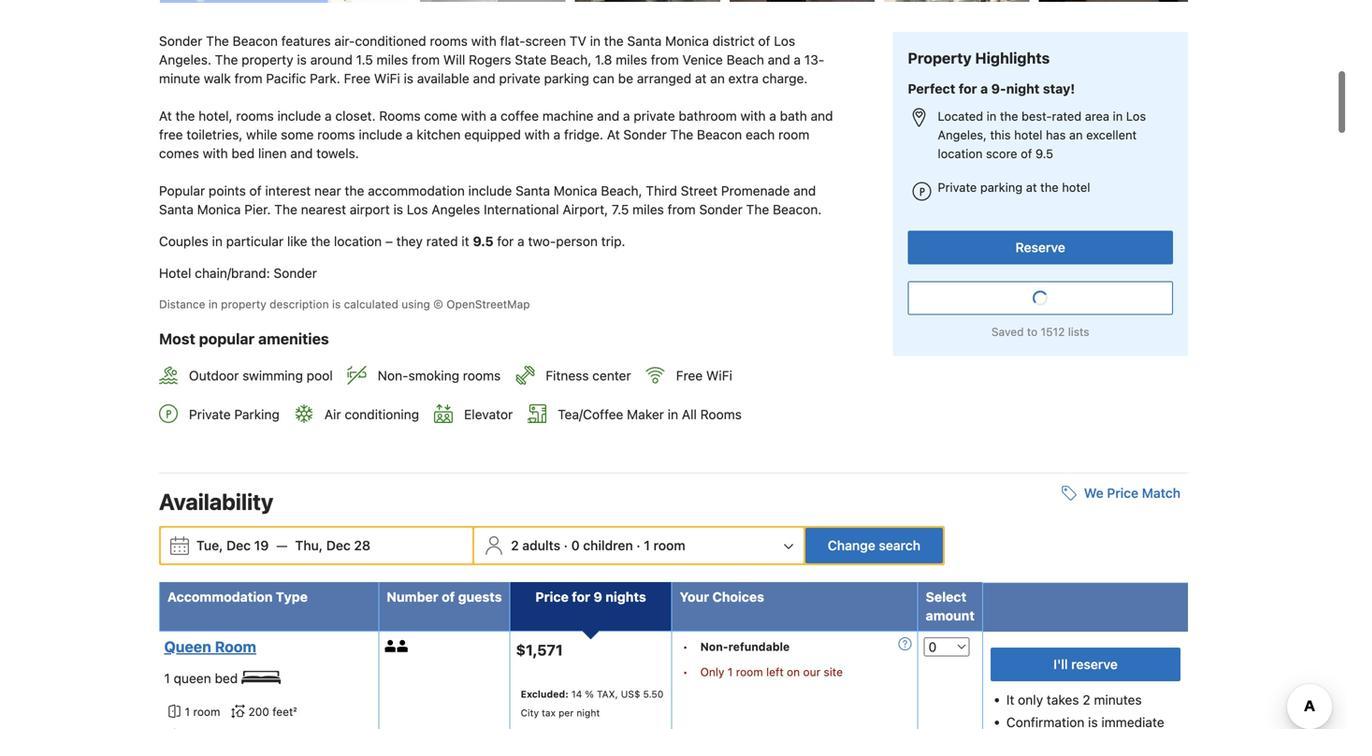 Task type: locate. For each thing, give the bounding box(es) containing it.
site
[[824, 665, 843, 678]]

2 vertical spatial include
[[469, 183, 512, 199]]

0 vertical spatial beach,
[[550, 52, 592, 68]]

1.5
[[356, 52, 373, 68]]

is left calculated on the left of page
[[332, 298, 341, 311]]

rooms up elevator
[[463, 368, 501, 383]]

children
[[583, 537, 633, 553]]

1 horizontal spatial price
[[1108, 485, 1139, 501]]

beach,
[[550, 52, 592, 68], [601, 183, 643, 199]]

on
[[787, 665, 800, 678]]

non- up "conditioning"
[[378, 368, 409, 383]]

beacon up pacific
[[233, 33, 278, 49]]

room down the 1 queen bed
[[193, 705, 220, 719]]

parking
[[234, 406, 280, 422]]

an down venice
[[711, 71, 725, 86]]

and up fridge.
[[597, 108, 620, 124]]

1 horizontal spatial wifi
[[707, 368, 733, 383]]

the right 'like'
[[311, 234, 331, 249]]

14
[[572, 688, 583, 700]]

maker
[[627, 406, 664, 422]]

non- up only
[[701, 640, 729, 653]]

hotel
[[1015, 128, 1043, 142], [1063, 180, 1091, 194]]

property inside sonder the beacon features air-conditioned rooms with flat-screen tv in the santa monica district of los angeles. the property is around 1.5 miles from will rogers state beach, 1.8 miles from venice beach and a 13- minute walk from pacific park. free wifi is available and private parking can be arranged at an extra charge. at the hotel, rooms include a closet. rooms come with a coffee machine and a private bathroom with a bath and free toiletries, while some rooms include a kitchen equipped with a fridge. at sonder the beacon each room comes with bed linen and towels. popular points of interest near the accommodation include santa monica beach, third street promenade and santa monica pier. the nearest airport is los angeles international airport, 7.5 miles from sonder the beacon.
[[242, 52, 294, 68]]

property up pacific
[[242, 52, 294, 68]]

queen room
[[164, 638, 256, 655]]

location down angeles,
[[938, 146, 983, 160]]

the up angeles.
[[206, 33, 229, 49]]

wifi down "conditioned" in the top of the page
[[374, 71, 400, 86]]

0 vertical spatial location
[[938, 146, 983, 160]]

beach, up 7.5
[[601, 183, 643, 199]]

is
[[297, 52, 307, 68], [404, 71, 414, 86], [394, 202, 403, 217], [332, 298, 341, 311]]

0 vertical spatial free
[[344, 71, 371, 86]]

los up charge.
[[774, 33, 796, 49]]

0 vertical spatial beacon
[[233, 33, 278, 49]]

private for private parking
[[189, 406, 231, 422]]

tue, dec 19 button
[[189, 529, 276, 562]]

1 vertical spatial at
[[1027, 180, 1038, 194]]

like
[[287, 234, 308, 249]]

1 horizontal spatial private
[[938, 180, 977, 194]]

property
[[242, 52, 294, 68], [221, 298, 266, 311]]

promenade
[[721, 183, 790, 199]]

2 horizontal spatial los
[[1127, 109, 1147, 123]]

room left left at the right of page
[[736, 665, 763, 678]]

hotel,
[[199, 108, 233, 124]]

an
[[711, 71, 725, 86], [1070, 128, 1083, 142]]

1 room
[[185, 705, 220, 719]]

2 right 'takes'
[[1083, 692, 1091, 707]]

0 vertical spatial wifi
[[374, 71, 400, 86]]

1 horizontal spatial los
[[774, 33, 796, 49]]

location left –
[[334, 234, 382, 249]]

1 vertical spatial 2
[[1083, 692, 1091, 707]]

a left bath at the right top
[[770, 108, 777, 124]]

hotel inside 'located in the best-rated area in los angeles, this hotel has an excellent location score of 9.5'
[[1015, 128, 1043, 142]]

$1,571
[[516, 641, 563, 659]]

free
[[344, 71, 371, 86], [676, 368, 703, 383]]

2 horizontal spatial include
[[469, 183, 512, 199]]

1 vertical spatial include
[[359, 127, 403, 142]]

0 horizontal spatial at
[[159, 108, 172, 124]]

distance in property description is calculated using © openstreetmap
[[159, 298, 530, 311]]

free inside sonder the beacon features air-conditioned rooms with flat-screen tv in the santa monica district of los angeles. the property is around 1.5 miles from will rogers state beach, 1.8 miles from venice beach and a 13- minute walk from pacific park. free wifi is available and private parking can be arranged at an extra charge. at the hotel, rooms include a closet. rooms come with a coffee machine and a private bathroom with a bath and free toiletries, while some rooms include a kitchen equipped with a fridge. at sonder the beacon each room comes with bed linen and towels. popular points of interest near the accommodation include santa monica beach, third street promenade and santa monica pier. the nearest airport is los angeles international airport, 7.5 miles from sonder the beacon.
[[344, 71, 371, 86]]

and right bath at the right top
[[811, 108, 834, 124]]

bath
[[780, 108, 808, 124]]

include up some
[[278, 108, 321, 124]]

nearest
[[301, 202, 346, 217]]

and up charge.
[[768, 52, 791, 68]]

0 horizontal spatial beacon
[[233, 33, 278, 49]]

highlights
[[976, 49, 1050, 67]]

0 horizontal spatial los
[[407, 202, 428, 217]]

and up beacon.
[[794, 183, 816, 199]]

2 vertical spatial monica
[[197, 202, 241, 217]]

amount
[[926, 608, 975, 623]]

·
[[564, 537, 568, 553], [637, 537, 641, 553]]

a up "equipped" in the top of the page
[[490, 108, 497, 124]]

1 vertical spatial •
[[683, 665, 688, 678]]

0 vertical spatial at
[[159, 108, 172, 124]]

occupancy image
[[385, 640, 397, 652], [397, 640, 409, 652]]

0 vertical spatial rooms
[[379, 108, 421, 124]]

non- for smoking
[[378, 368, 409, 383]]

wifi up 'tea/coffee maker in all rooms'
[[707, 368, 733, 383]]

in left the all
[[668, 406, 679, 422]]

the up airport
[[345, 183, 364, 199]]

1 horizontal spatial santa
[[516, 183, 550, 199]]

0 vertical spatial private
[[499, 71, 541, 86]]

2 dec from the left
[[326, 537, 351, 553]]

in right distance
[[209, 298, 218, 311]]

0 vertical spatial parking
[[544, 71, 590, 86]]

free down 1.5
[[344, 71, 371, 86]]

lists
[[1069, 325, 1090, 338]]

0 vertical spatial santa
[[627, 33, 662, 49]]

parking inside sonder the beacon features air-conditioned rooms with flat-screen tv in the santa monica district of los angeles. the property is around 1.5 miles from will rogers state beach, 1.8 miles from venice beach and a 13- minute walk from pacific park. free wifi is available and private parking can be arranged at an extra charge. at the hotel, rooms include a closet. rooms come with a coffee machine and a private bathroom with a bath and free toiletries, while some rooms include a kitchen equipped with a fridge. at sonder the beacon each room comes with bed linen and towels. popular points of interest near the accommodation include santa monica beach, third street promenade and santa monica pier. the nearest airport is los angeles international airport, 7.5 miles from sonder the beacon.
[[544, 71, 590, 86]]

0 vertical spatial property
[[242, 52, 294, 68]]

los down the accommodation
[[407, 202, 428, 217]]

private down 'arranged'
[[634, 108, 675, 124]]

coffee
[[501, 108, 539, 124]]

at right fridge.
[[607, 127, 620, 142]]

0 vertical spatial rated
[[1052, 109, 1082, 123]]

· right "children" at the left bottom of the page
[[637, 537, 641, 553]]

toiletries,
[[187, 127, 243, 142]]

pier.
[[245, 202, 271, 217]]

1 vertical spatial 9.5
[[473, 234, 494, 249]]

i'll reserve button
[[991, 647, 1181, 681]]

• for non-refundable
[[683, 640, 688, 653]]

for down international
[[497, 234, 514, 249]]

sonder up angeles.
[[159, 33, 203, 49]]

state
[[515, 52, 547, 68]]

1 horizontal spatial rated
[[1052, 109, 1082, 123]]

1 vertical spatial los
[[1127, 109, 1147, 123]]

0 vertical spatial non-
[[378, 368, 409, 383]]

parking left can
[[544, 71, 590, 86]]

2 horizontal spatial santa
[[627, 33, 662, 49]]

rooms inside sonder the beacon features air-conditioned rooms with flat-screen tv in the santa monica district of los angeles. the property is around 1.5 miles from will rogers state beach, 1.8 miles from venice beach and a 13- minute walk from pacific park. free wifi is available and private parking can be arranged at an extra charge. at the hotel, rooms include a closet. rooms come with a coffee machine and a private bathroom with a bath and free toiletries, while some rooms include a kitchen equipped with a fridge. at sonder the beacon each room comes with bed linen and towels. popular points of interest near the accommodation include santa monica beach, third street promenade and santa monica pier. the nearest airport is los angeles international airport, 7.5 miles from sonder the beacon.
[[379, 108, 421, 124]]

will
[[444, 52, 466, 68]]

0 vertical spatial 9.5
[[1036, 146, 1054, 160]]

0 horizontal spatial parking
[[544, 71, 590, 86]]

in right tv
[[590, 33, 601, 49]]

of right score
[[1021, 146, 1033, 160]]

2 • from the top
[[683, 665, 688, 678]]

1 vertical spatial santa
[[516, 183, 550, 199]]

perfect for a 9-night stay!
[[908, 81, 1076, 96]]

outdoor swimming pool
[[189, 368, 333, 383]]

%
[[585, 688, 594, 700]]

0 horizontal spatial private
[[189, 406, 231, 422]]

1 horizontal spatial free
[[676, 368, 703, 383]]

1 horizontal spatial beacon
[[697, 127, 742, 142]]

rooms left come
[[379, 108, 421, 124]]

santa down popular
[[159, 202, 194, 217]]

beach, down tv
[[550, 52, 592, 68]]

extra
[[729, 71, 759, 86]]

at down 'located in the best-rated area in los angeles, this hotel has an excellent location score of 9.5' at the right of page
[[1027, 180, 1038, 194]]

1 vertical spatial an
[[1070, 128, 1083, 142]]

private for private parking at the hotel
[[938, 180, 977, 194]]

monica up venice
[[666, 33, 709, 49]]

0 vertical spatial price
[[1108, 485, 1139, 501]]

we
[[1085, 485, 1104, 501]]

1 right only
[[728, 665, 733, 678]]

0 horizontal spatial non-
[[378, 368, 409, 383]]

2 vertical spatial los
[[407, 202, 428, 217]]

room
[[779, 127, 810, 142], [654, 537, 686, 553], [736, 665, 763, 678], [193, 705, 220, 719]]

monica down points
[[197, 202, 241, 217]]

0 horizontal spatial wifi
[[374, 71, 400, 86]]

bathroom
[[679, 108, 737, 124]]

arranged
[[637, 71, 692, 86]]

outdoor
[[189, 368, 239, 383]]

the
[[206, 33, 229, 49], [215, 52, 238, 68], [671, 127, 694, 142], [274, 202, 298, 217], [747, 202, 770, 217]]

1 vertical spatial rated
[[427, 234, 458, 249]]

bed
[[232, 146, 255, 161], [215, 670, 238, 686]]

bed inside sonder the beacon features air-conditioned rooms with flat-screen tv in the santa monica district of los angeles. the property is around 1.5 miles from will rogers state beach, 1.8 miles from venice beach and a 13- minute walk from pacific park. free wifi is available and private parking can be arranged at an extra charge. at the hotel, rooms include a closet. rooms come with a coffee machine and a private bathroom with a bath and free toiletries, while some rooms include a kitchen equipped with a fridge. at sonder the beacon each room comes with bed linen and towels. popular points of interest near the accommodation include santa monica beach, third street promenade and santa monica pier. the nearest airport is los angeles international airport, 7.5 miles from sonder the beacon.
[[232, 146, 255, 161]]

include down closet.
[[359, 127, 403, 142]]

2 adults · 0 children · 1 room
[[511, 537, 686, 553]]

200
[[248, 705, 269, 719]]

1 vertical spatial for
[[497, 234, 514, 249]]

angeles,
[[938, 128, 987, 142]]

at down venice
[[695, 71, 707, 86]]

property down hotel chain/brand: sonder
[[221, 298, 266, 311]]

0 horizontal spatial santa
[[159, 202, 194, 217]]

0 vertical spatial at
[[695, 71, 707, 86]]

1 horizontal spatial rooms
[[701, 406, 742, 422]]

area
[[1086, 109, 1110, 123]]

1 vertical spatial location
[[334, 234, 382, 249]]

1 horizontal spatial 9.5
[[1036, 146, 1054, 160]]

0 horizontal spatial include
[[278, 108, 321, 124]]

0 vertical spatial •
[[683, 640, 688, 653]]

rooms up will in the left top of the page
[[430, 33, 468, 49]]

towels.
[[317, 146, 359, 161]]

kitchen
[[417, 127, 461, 142]]

the inside 'located in the best-rated area in los angeles, this hotel has an excellent location score of 9.5'
[[1000, 109, 1019, 123]]

0 vertical spatial 2
[[511, 537, 519, 553]]

has
[[1046, 128, 1066, 142]]

1 vertical spatial private
[[634, 108, 675, 124]]

0 horizontal spatial price
[[536, 589, 569, 604]]

1 vertical spatial night
[[577, 707, 600, 718]]

night down %
[[577, 707, 600, 718]]

price for 9 nights
[[536, 589, 647, 604]]

bed down the while
[[232, 146, 255, 161]]

1 • from the top
[[683, 640, 688, 653]]

at up free
[[159, 108, 172, 124]]

minutes
[[1095, 692, 1142, 707]]

dec left the 19 on the left bottom
[[227, 537, 251, 553]]

walk
[[204, 71, 231, 86]]

• down the your on the right of the page
[[683, 640, 688, 653]]

1.8
[[595, 52, 612, 68]]

save the property image
[[1032, 289, 1046, 293]]

price left 9
[[536, 589, 569, 604]]

1 dec from the left
[[227, 537, 251, 553]]

minute
[[159, 71, 200, 86]]

sonder down street at the right top of page
[[700, 202, 743, 217]]

an inside sonder the beacon features air-conditioned rooms with flat-screen tv in the santa monica district of los angeles. the property is around 1.5 miles from will rogers state beach, 1.8 miles from venice beach and a 13- minute walk from pacific park. free wifi is available and private parking can be arranged at an extra charge. at the hotel, rooms include a closet. rooms come with a coffee machine and a private bathroom with a bath and free toiletries, while some rooms include a kitchen equipped with a fridge. at sonder the beacon each room comes with bed linen and towels. popular points of interest near the accommodation include santa monica beach, third street promenade and santa monica pier. the nearest airport is los angeles international airport, 7.5 miles from sonder the beacon.
[[711, 71, 725, 86]]

price inside dropdown button
[[1108, 485, 1139, 501]]

parking
[[544, 71, 590, 86], [981, 180, 1023, 194]]

1 · from the left
[[564, 537, 568, 553]]

0 horizontal spatial hotel
[[1015, 128, 1043, 142]]

tax
[[542, 707, 556, 718]]

0 horizontal spatial ·
[[564, 537, 568, 553]]

the up "this" at right top
[[1000, 109, 1019, 123]]

2 vertical spatial for
[[572, 589, 591, 604]]

1 horizontal spatial location
[[938, 146, 983, 160]]

linen
[[258, 146, 287, 161]]

1 horizontal spatial dec
[[326, 537, 351, 553]]

availability
[[159, 488, 274, 515]]

located in the best-rated area in los angeles, this hotel has an excellent location score of 9.5
[[938, 109, 1147, 160]]

with up each
[[741, 108, 766, 124]]

from right walk
[[234, 71, 263, 86]]

an right has
[[1070, 128, 1083, 142]]

accommodation
[[368, 183, 465, 199]]

1 horizontal spatial beach,
[[601, 183, 643, 199]]

airport,
[[563, 202, 608, 217]]

rated left it
[[427, 234, 458, 249]]

santa up international
[[516, 183, 550, 199]]

2 horizontal spatial monica
[[666, 33, 709, 49]]

night up 'best-'
[[1007, 81, 1040, 96]]

0 horizontal spatial monica
[[197, 202, 241, 217]]

1 vertical spatial monica
[[554, 183, 598, 199]]

1 horizontal spatial private
[[634, 108, 675, 124]]

1 horizontal spatial for
[[572, 589, 591, 604]]

0 horizontal spatial an
[[711, 71, 725, 86]]

a down be on the top of the page
[[623, 108, 630, 124]]

reserve
[[1016, 240, 1066, 255]]

0 horizontal spatial dec
[[227, 537, 251, 553]]

popular
[[199, 330, 255, 348]]

—
[[276, 537, 288, 553]]

while
[[246, 127, 277, 142]]

in inside sonder the beacon features air-conditioned rooms with flat-screen tv in the santa monica district of los angeles. the property is around 1.5 miles from will rogers state beach, 1.8 miles from venice beach and a 13- minute walk from pacific park. free wifi is available and private parking can be arranged at an extra charge. at the hotel, rooms include a closet. rooms come with a coffee machine and a private bathroom with a bath and free toiletries, while some rooms include a kitchen equipped with a fridge. at sonder the beacon each room comes with bed linen and towels. popular points of interest near the accommodation include santa monica beach, third street promenade and santa monica pier. the nearest airport is los angeles international airport, 7.5 miles from sonder the beacon.
[[590, 33, 601, 49]]

with up "equipped" in the top of the page
[[461, 108, 487, 124]]

district
[[713, 33, 755, 49]]

price right we
[[1108, 485, 1139, 501]]

can
[[593, 71, 615, 86]]

0 horizontal spatial 2
[[511, 537, 519, 553]]

1 horizontal spatial an
[[1070, 128, 1083, 142]]

2 inside dropdown button
[[511, 537, 519, 553]]

airport
[[350, 202, 390, 217]]

1 vertical spatial wifi
[[707, 368, 733, 383]]

for left 9
[[572, 589, 591, 604]]

hotel chain/brand: sonder
[[159, 265, 317, 281]]

location inside 'located in the best-rated area in los angeles, this hotel has an excellent location score of 9.5'
[[938, 146, 983, 160]]

1 horizontal spatial non-
[[701, 640, 729, 653]]

popular
[[159, 183, 205, 199]]

beacon.
[[773, 202, 822, 217]]

monica up airport,
[[554, 183, 598, 199]]

0 horizontal spatial night
[[577, 707, 600, 718]]

hotel down has
[[1063, 180, 1091, 194]]

be
[[618, 71, 634, 86]]

a down machine
[[554, 127, 561, 142]]

santa
[[627, 33, 662, 49], [516, 183, 550, 199], [159, 202, 194, 217]]

free wifi
[[676, 368, 733, 383]]

1 horizontal spatial ·
[[637, 537, 641, 553]]

a
[[794, 52, 801, 68], [981, 81, 988, 96], [325, 108, 332, 124], [490, 108, 497, 124], [623, 108, 630, 124], [770, 108, 777, 124], [406, 127, 413, 142], [554, 127, 561, 142], [518, 234, 525, 249]]

rated up has
[[1052, 109, 1082, 123]]

tue,
[[197, 537, 223, 553]]

room down bath at the right top
[[779, 127, 810, 142]]

2 · from the left
[[637, 537, 641, 553]]

in right couples on the left top of page
[[212, 234, 223, 249]]

1 vertical spatial parking
[[981, 180, 1023, 194]]

wifi
[[374, 71, 400, 86], [707, 368, 733, 383]]

1 vertical spatial private
[[189, 406, 231, 422]]

to
[[1028, 325, 1038, 338]]

santa up be on the top of the page
[[627, 33, 662, 49]]

2 horizontal spatial for
[[959, 81, 978, 96]]

parking down score
[[981, 180, 1023, 194]]

0 horizontal spatial private
[[499, 71, 541, 86]]

0 vertical spatial for
[[959, 81, 978, 96]]



Task type: vqa. For each thing, say whether or not it's contained in the screenshot.
the surroundings
no



Task type: describe. For each thing, give the bounding box(es) containing it.
1 vertical spatial rooms
[[701, 406, 742, 422]]

beach
[[727, 52, 765, 68]]

from down street at the right top of page
[[668, 202, 696, 217]]

available
[[417, 71, 470, 86]]

only
[[701, 665, 725, 678]]

of left guests
[[442, 589, 455, 604]]

0 vertical spatial los
[[774, 33, 796, 49]]

private parking at the hotel
[[938, 180, 1091, 194]]

description
[[270, 298, 329, 311]]

non- for refundable
[[701, 640, 729, 653]]

1 vertical spatial at
[[607, 127, 620, 142]]

elevator
[[464, 406, 513, 422]]

non-smoking rooms
[[378, 368, 501, 383]]

the down bathroom
[[671, 127, 694, 142]]

the down promenade
[[747, 202, 770, 217]]

select
[[926, 589, 967, 604]]

1 vertical spatial beach,
[[601, 183, 643, 199]]

queen
[[164, 638, 211, 655]]

9-
[[992, 81, 1007, 96]]

score
[[986, 146, 1018, 160]]

the down interest
[[274, 202, 298, 217]]

the up walk
[[215, 52, 238, 68]]

your
[[680, 589, 710, 604]]

miles up be on the top of the page
[[616, 52, 648, 68]]

couples
[[159, 234, 209, 249]]

1 vertical spatial bed
[[215, 670, 238, 686]]

feet²
[[273, 705, 297, 719]]

adults
[[523, 537, 561, 553]]

9
[[594, 589, 603, 604]]

1 horizontal spatial night
[[1007, 81, 1040, 96]]

property
[[908, 49, 972, 67]]

the up free
[[176, 108, 195, 124]]

1 horizontal spatial include
[[359, 127, 403, 142]]

for for price
[[572, 589, 591, 604]]

left
[[767, 665, 784, 678]]

is down features
[[297, 52, 307, 68]]

the down has
[[1041, 180, 1059, 194]]

each
[[746, 127, 775, 142]]

room
[[215, 638, 256, 655]]

match
[[1143, 485, 1181, 501]]

pool
[[307, 368, 333, 383]]

most
[[159, 330, 195, 348]]

some
[[281, 127, 314, 142]]

los inside 'located in the best-rated area in los angeles, this hotel has an excellent location score of 9.5'
[[1127, 109, 1147, 123]]

room inside dropdown button
[[654, 537, 686, 553]]

a left kitchen
[[406, 127, 413, 142]]

with up the rogers
[[471, 33, 497, 49]]

using
[[402, 298, 430, 311]]

fitness center
[[546, 368, 631, 383]]

2 vertical spatial santa
[[159, 202, 194, 217]]

2 adults · 0 children · 1 room button
[[477, 528, 802, 563]]

2 occupancy image from the left
[[397, 640, 409, 652]]

1 horizontal spatial 2
[[1083, 692, 1091, 707]]

nights
[[606, 589, 647, 604]]

sonder up description
[[274, 265, 317, 281]]

with down coffee
[[525, 127, 550, 142]]

near
[[315, 183, 341, 199]]

in up "this" at right top
[[987, 109, 997, 123]]

charge.
[[763, 71, 808, 86]]

air conditioning
[[325, 406, 419, 422]]

1 vertical spatial price
[[536, 589, 569, 604]]

conditioning
[[345, 406, 419, 422]]

1 occupancy image from the left
[[385, 640, 397, 652]]

most popular amenities
[[159, 330, 329, 348]]

1 vertical spatial beacon
[[697, 127, 742, 142]]

they
[[397, 234, 423, 249]]

calculated
[[344, 298, 399, 311]]

1 horizontal spatial at
[[1027, 180, 1038, 194]]

0 horizontal spatial for
[[497, 234, 514, 249]]

saved
[[992, 325, 1024, 338]]

rogers
[[469, 52, 512, 68]]

a left 9-
[[981, 81, 988, 96]]

street
[[681, 183, 718, 199]]

the up 1.8
[[604, 33, 624, 49]]

from up 'arranged'
[[651, 52, 679, 68]]

in up excellent
[[1113, 109, 1123, 123]]

tea/coffee
[[558, 406, 624, 422]]

is down the accommodation
[[394, 202, 403, 217]]

0 vertical spatial monica
[[666, 33, 709, 49]]

angeles
[[432, 202, 480, 217]]

screen
[[526, 33, 566, 49]]

1 inside dropdown button
[[644, 537, 650, 553]]

more details on meals and payment options image
[[899, 637, 912, 650]]

equipped
[[465, 127, 521, 142]]

this
[[991, 128, 1011, 142]]

and down some
[[290, 146, 313, 161]]

particular
[[226, 234, 284, 249]]

200 feet²
[[248, 705, 297, 719]]

rated inside 'located in the best-rated area in los angeles, this hotel has an excellent location score of 9.5'
[[1052, 109, 1082, 123]]

0 horizontal spatial rated
[[427, 234, 458, 249]]

room inside sonder the beacon features air-conditioned rooms with flat-screen tv in the santa monica district of los angeles. the property is around 1.5 miles from will rogers state beach, 1.8 miles from venice beach and a 13- minute walk from pacific park. free wifi is available and private parking can be arranged at an extra charge. at the hotel, rooms include a closet. rooms come with a coffee machine and a private bathroom with a bath and free toiletries, while some rooms include a kitchen equipped with a fridge. at sonder the beacon each room comes with bed linen and towels. popular points of interest near the accommodation include santa monica beach, third street promenade and santa monica pier. the nearest airport is los angeles international airport, 7.5 miles from sonder the beacon.
[[779, 127, 810, 142]]

sonder up the third
[[624, 127, 667, 142]]

wifi inside sonder the beacon features air-conditioned rooms with flat-screen tv in the santa monica district of los angeles. the property is around 1.5 miles from will rogers state beach, 1.8 miles from venice beach and a 13- minute walk from pacific park. free wifi is available and private parking can be arranged at an extra charge. at the hotel, rooms include a closet. rooms come with a coffee machine and a private bathroom with a bath and free toiletries, while some rooms include a kitchen equipped with a fridge. at sonder the beacon each room comes with bed linen and towels. popular points of interest near the accommodation include santa monica beach, third street promenade and santa monica pier. the nearest airport is los angeles international airport, 7.5 miles from sonder the beacon.
[[374, 71, 400, 86]]

we price match
[[1085, 485, 1181, 501]]

it
[[462, 234, 470, 249]]

queen room link
[[164, 637, 368, 656]]

5.50
[[643, 688, 664, 700]]

chain/brand:
[[195, 265, 270, 281]]

1 vertical spatial property
[[221, 298, 266, 311]]

19
[[254, 537, 269, 553]]

a left closet.
[[325, 108, 332, 124]]

refundable
[[729, 640, 790, 653]]

air-
[[335, 33, 355, 49]]

of up "beach"
[[759, 33, 771, 49]]

change search
[[828, 537, 921, 553]]

0 horizontal spatial beach,
[[550, 52, 592, 68]]

with down toiletries,
[[203, 146, 228, 161]]

park.
[[310, 71, 340, 86]]

and down the rogers
[[473, 71, 496, 86]]

hotel
[[159, 265, 191, 281]]

28
[[354, 537, 371, 553]]

0 vertical spatial include
[[278, 108, 321, 124]]

from up available
[[412, 52, 440, 68]]

type
[[276, 589, 308, 604]]

accommodation
[[168, 589, 273, 604]]

flat-
[[500, 33, 526, 49]]

queen
[[174, 670, 211, 686]]

is left available
[[404, 71, 414, 86]]

a left two- on the left top of page
[[518, 234, 525, 249]]

0 horizontal spatial location
[[334, 234, 382, 249]]

excluded:
[[521, 688, 569, 700]]

1 vertical spatial hotel
[[1063, 180, 1091, 194]]

trip.
[[602, 234, 626, 249]]

it only takes 2 minutes
[[1007, 692, 1142, 707]]

center
[[593, 368, 631, 383]]

for for perfect
[[959, 81, 978, 96]]

property highlights
[[908, 49, 1050, 67]]

1 left queen
[[164, 670, 170, 686]]

• for only 1 room left on our site
[[683, 665, 688, 678]]

miles down "conditioned" in the top of the page
[[377, 52, 408, 68]]

of up pier.
[[250, 183, 262, 199]]

guests
[[458, 589, 502, 604]]

number of guests
[[387, 589, 502, 604]]

a left 13-
[[794, 52, 801, 68]]

miles down the third
[[633, 202, 664, 217]]

0
[[572, 537, 580, 553]]

amenities
[[258, 330, 329, 348]]

0 horizontal spatial 9.5
[[473, 234, 494, 249]]

night inside 14 % tax, us$ 5.50 city tax per night
[[577, 707, 600, 718]]

distance
[[159, 298, 205, 311]]

9.5 inside 'located in the best-rated area in los angeles, this hotel has an excellent location score of 9.5'
[[1036, 146, 1054, 160]]

it
[[1007, 692, 1015, 707]]

located
[[938, 109, 984, 123]]

rooms up the while
[[236, 108, 274, 124]]

13-
[[805, 52, 825, 68]]

change
[[828, 537, 876, 553]]

sonder the beacon features air-conditioned rooms with flat-screen tv in the santa monica district of los angeles. the property is around 1.5 miles from will rogers state beach, 1.8 miles from venice beach and a 13- minute walk from pacific park. free wifi is available and private parking can be arranged at an extra charge. at the hotel, rooms include a closet. rooms come with a coffee machine and a private bathroom with a bath and free toiletries, while some rooms include a kitchen equipped with a fridge. at sonder the beacon each room comes with bed linen and towels. popular points of interest near the accommodation include santa monica beach, third street promenade and santa monica pier. the nearest airport is los angeles international airport, 7.5 miles from sonder the beacon.
[[159, 33, 837, 217]]

of inside 'located in the best-rated area in los angeles, this hotel has an excellent location score of 9.5'
[[1021, 146, 1033, 160]]

venice
[[683, 52, 723, 68]]

an inside 'located in the best-rated area in los angeles, this hotel has an excellent location score of 9.5'
[[1070, 128, 1083, 142]]

rooms up towels.
[[317, 127, 355, 142]]

1 down queen
[[185, 705, 190, 719]]

1 horizontal spatial parking
[[981, 180, 1023, 194]]

reserve button
[[908, 231, 1174, 264]]

at inside sonder the beacon features air-conditioned rooms with flat-screen tv in the santa monica district of los angeles. the property is around 1.5 miles from will rogers state beach, 1.8 miles from venice beach and a 13- minute walk from pacific park. free wifi is available and private parking can be arranged at an extra charge. at the hotel, rooms include a closet. rooms come with a coffee machine and a private bathroom with a bath and free toiletries, while some rooms include a kitchen equipped with a fridge. at sonder the beacon each room comes with bed linen and towels. popular points of interest near the accommodation include santa monica beach, third street promenade and santa monica pier. the nearest airport is los angeles international airport, 7.5 miles from sonder the beacon.
[[695, 71, 707, 86]]



